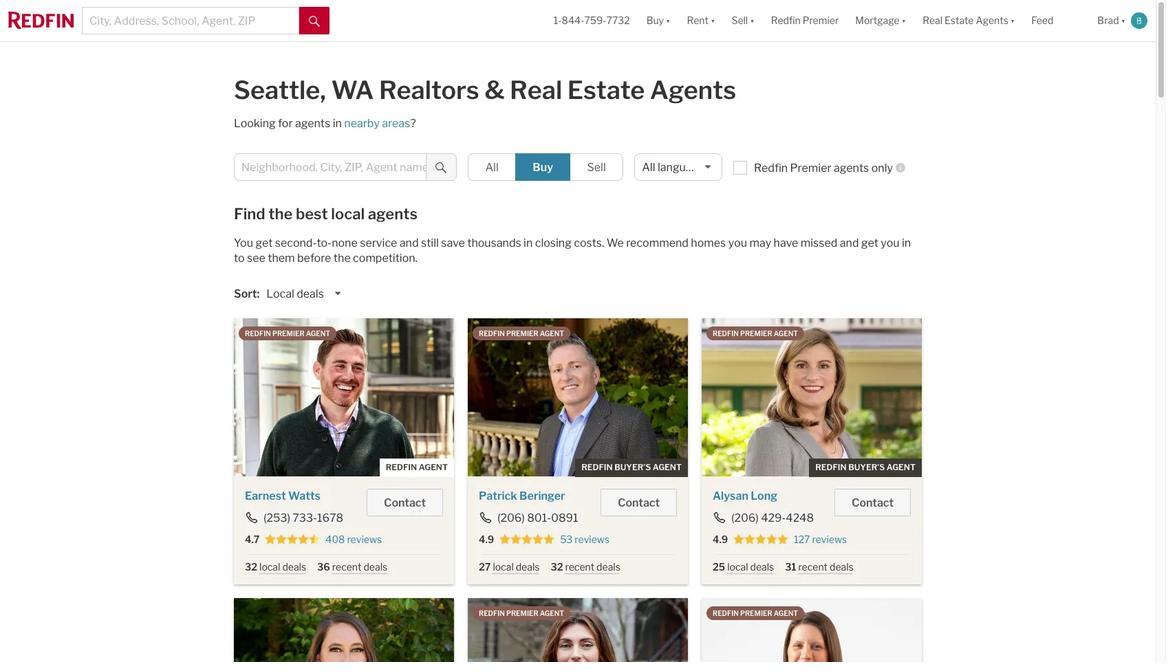 Task type: locate. For each thing, give the bounding box(es) containing it.
agents for for
[[295, 117, 331, 130]]

none
[[332, 237, 358, 250]]

looking
[[234, 117, 276, 130]]

0 vertical spatial real
[[923, 15, 943, 26]]

redfin inside button
[[772, 15, 801, 26]]

3 reviews from the left
[[813, 534, 848, 546]]

sell for sell ▾
[[732, 15, 748, 26]]

get up see
[[256, 237, 273, 250]]

feed
[[1032, 15, 1054, 26]]

1 vertical spatial agents
[[834, 162, 870, 175]]

4.9 up the 27
[[479, 534, 494, 546]]

buy inside dropdown button
[[647, 15, 664, 26]]

▾ right "brad"
[[1122, 15, 1126, 26]]

1 horizontal spatial agents
[[977, 15, 1009, 26]]

user photo image
[[1132, 12, 1148, 29]]

and
[[400, 237, 419, 250], [840, 237, 859, 250]]

25
[[713, 562, 726, 573]]

0 horizontal spatial rating 4.9 out of 5 element
[[500, 534, 555, 547]]

1 recent from the left
[[332, 562, 362, 573]]

3 contact from the left
[[852, 497, 894, 510]]

1 redfin buyer's agent from the left
[[582, 463, 682, 473]]

rating 4.9 out of 5 element
[[500, 534, 555, 547], [734, 534, 789, 547]]

2 horizontal spatial reviews
[[813, 534, 848, 546]]

0 horizontal spatial contact
[[384, 497, 426, 510]]

0 horizontal spatial estate
[[568, 75, 645, 105]]

1 horizontal spatial contact button
[[601, 489, 677, 517]]

0 horizontal spatial buy
[[533, 161, 554, 174]]

reviews right 53
[[575, 534, 610, 546]]

1 buyer's from the left
[[615, 463, 651, 473]]

4.9 up 25
[[713, 534, 729, 546]]

recent for (206) 801-0891
[[566, 562, 595, 573]]

sell inside option
[[588, 161, 606, 174]]

contact button for (253) 733-1678
[[367, 489, 443, 517]]

see
[[247, 252, 266, 265]]

in
[[333, 117, 342, 130], [524, 237, 533, 250], [903, 237, 912, 250]]

1 horizontal spatial rating 4.9 out of 5 element
[[734, 534, 789, 547]]

redfin
[[772, 15, 801, 26], [754, 162, 788, 175]]

1 contact button from the left
[[367, 489, 443, 517]]

32 down 53
[[551, 562, 563, 573]]

and left still
[[400, 237, 419, 250]]

1 all from the left
[[486, 161, 499, 174]]

areas
[[382, 117, 411, 130]]

429-
[[762, 512, 786, 525]]

0 horizontal spatial redfin buyer's agent
[[582, 463, 682, 473]]

1 vertical spatial real
[[510, 75, 563, 105]]

(206)
[[498, 512, 525, 525], [732, 512, 759, 525]]

0 vertical spatial estate
[[945, 15, 974, 26]]

0 vertical spatial buy
[[647, 15, 664, 26]]

reviews right 127
[[813, 534, 848, 546]]

contact button down "redfin agent" on the bottom left of page
[[367, 489, 443, 517]]

0 vertical spatial agents
[[977, 15, 1009, 26]]

contact button up '53 reviews'
[[601, 489, 677, 517]]

1 horizontal spatial agents
[[368, 205, 418, 223]]

premier for watts
[[273, 330, 305, 338]]

2 horizontal spatial contact button
[[835, 489, 911, 517]]

mortgage ▾ button
[[856, 0, 907, 41]]

1 horizontal spatial sell
[[732, 15, 748, 26]]

1 4.9 from the left
[[479, 534, 494, 546]]

seattle, wa realtors & real estate agents
[[234, 75, 737, 105]]

1 rating 4.9 out of 5 element from the left
[[500, 534, 555, 547]]

2 32 from the left
[[551, 562, 563, 573]]

32 recent deals
[[551, 562, 621, 573]]

have
[[774, 237, 799, 250]]

127
[[795, 534, 811, 546]]

0 horizontal spatial sell
[[588, 161, 606, 174]]

2 horizontal spatial contact
[[852, 497, 894, 510]]

(206) down the patrick beringer link
[[498, 512, 525, 525]]

the
[[269, 205, 293, 223], [334, 252, 351, 265]]

agents inside "link"
[[977, 15, 1009, 26]]

local up "none"
[[331, 205, 365, 223]]

local down "4.7"
[[260, 562, 280, 573]]

0 horizontal spatial (206)
[[498, 512, 525, 525]]

all inside radio
[[486, 161, 499, 174]]

1 contact from the left
[[384, 497, 426, 510]]

▾ right rent
[[711, 15, 716, 26]]

we
[[607, 237, 624, 250]]

(206) down alysan long link
[[732, 512, 759, 525]]

agents left only
[[834, 162, 870, 175]]

(253) 733-1678
[[264, 512, 344, 525]]

option group containing all
[[468, 154, 624, 181]]

1 horizontal spatial buyer's
[[849, 463, 885, 473]]

0 horizontal spatial agents
[[295, 117, 331, 130]]

844-
[[562, 15, 585, 26]]

27 local deals
[[479, 562, 540, 573]]

(206) for (206) 429-4248
[[732, 512, 759, 525]]

service
[[360, 237, 397, 250]]

1 horizontal spatial and
[[840, 237, 859, 250]]

deals right local
[[297, 288, 324, 301]]

1 vertical spatial buy
[[533, 161, 554, 174]]

0 horizontal spatial 4.9
[[479, 534, 494, 546]]

3 recent from the left
[[799, 562, 828, 573]]

reviews right 408
[[347, 534, 382, 546]]

redfin buyer's agent
[[582, 463, 682, 473], [816, 463, 916, 473]]

patrick
[[479, 490, 518, 503]]

sell right buy radio
[[588, 161, 606, 174]]

deals down 127 reviews
[[830, 562, 854, 573]]

recent down '53 reviews'
[[566, 562, 595, 573]]

patrick beringer
[[479, 490, 566, 503]]

brad
[[1098, 15, 1120, 26]]

0 horizontal spatial recent
[[332, 562, 362, 573]]

recent right 31 in the right of the page
[[799, 562, 828, 573]]

buy right all radio
[[533, 161, 554, 174]]

2 horizontal spatial agents
[[834, 162, 870, 175]]

photo of mariah o'keefe image
[[468, 599, 688, 663]]

1 horizontal spatial redfin buyer's agent
[[816, 463, 916, 473]]

agents up service
[[368, 205, 418, 223]]

1 ▾ from the left
[[666, 15, 671, 26]]

reviews
[[347, 534, 382, 546], [575, 534, 610, 546], [813, 534, 848, 546]]

▾ for mortgage ▾
[[902, 15, 907, 26]]

recent for (206) 429-4248
[[799, 562, 828, 573]]

1 horizontal spatial get
[[862, 237, 879, 250]]

premier for long
[[741, 330, 773, 338]]

▾ right mortgage at top
[[902, 15, 907, 26]]

redfin for redfin premier agents only
[[754, 162, 788, 175]]

1 reviews from the left
[[347, 534, 382, 546]]

801-
[[527, 512, 551, 525]]

rating 4.9 out of 5 element down (206) 429-4248 button
[[734, 534, 789, 547]]

2 redfin buyer's agent from the left
[[816, 463, 916, 473]]

2 all from the left
[[642, 161, 656, 174]]

redfin premier button
[[763, 0, 848, 41]]

▾ for buy ▾
[[666, 15, 671, 26]]

1 32 from the left
[[245, 562, 257, 573]]

Neighborhood, City, ZIP, Agent name search field
[[234, 154, 427, 181]]

1-
[[554, 15, 562, 26]]

▾ for rent ▾
[[711, 15, 716, 26]]

feed button
[[1024, 0, 1090, 41]]

agents right for
[[295, 117, 331, 130]]

buyer's
[[615, 463, 651, 473], [849, 463, 885, 473]]

redfin premier agent for beringer
[[479, 330, 564, 338]]

1 horizontal spatial reviews
[[575, 534, 610, 546]]

competition.
[[353, 252, 418, 265]]

all for all languages
[[642, 161, 656, 174]]

buy
[[647, 15, 664, 26], [533, 161, 554, 174]]

▾ left feed on the top of page
[[1011, 15, 1016, 26]]

0 horizontal spatial and
[[400, 237, 419, 250]]

0 vertical spatial the
[[269, 205, 293, 223]]

premier for redfin premier agents only
[[791, 162, 832, 175]]

buy inside radio
[[533, 161, 554, 174]]

real right '&'
[[510, 75, 563, 105]]

2 get from the left
[[862, 237, 879, 250]]

local for earnest watts
[[260, 562, 280, 573]]

estate inside "link"
[[945, 15, 974, 26]]

1 horizontal spatial contact
[[618, 497, 660, 510]]

2 4.9 from the left
[[713, 534, 729, 546]]

option group
[[468, 154, 624, 181]]

0 horizontal spatial in
[[333, 117, 342, 130]]

2 buyer's from the left
[[849, 463, 885, 473]]

All radio
[[468, 154, 517, 181]]

rating 4.7 out of 5 element
[[265, 534, 320, 547]]

▾
[[666, 15, 671, 26], [711, 15, 716, 26], [751, 15, 755, 26], [902, 15, 907, 26], [1011, 15, 1016, 26], [1122, 15, 1126, 26]]

recent right 36
[[332, 562, 362, 573]]

(206) 801-0891 button
[[479, 512, 579, 525]]

real estate agents ▾ button
[[915, 0, 1024, 41]]

premier for redfin premier
[[803, 15, 839, 26]]

deals for 31 recent deals
[[830, 562, 854, 573]]

32 down "4.7"
[[245, 562, 257, 573]]

1 horizontal spatial buy
[[647, 15, 664, 26]]

earnest watts link
[[245, 490, 321, 503]]

beringer
[[520, 490, 566, 503]]

0 vertical spatial sell
[[732, 15, 748, 26]]

36 recent deals
[[317, 562, 388, 573]]

?
[[411, 117, 416, 130]]

4 ▾ from the left
[[902, 15, 907, 26]]

City, Address, School, Agent, ZIP search field
[[82, 7, 299, 34]]

you
[[234, 237, 253, 250]]

1 (206) from the left
[[498, 512, 525, 525]]

deals
[[297, 288, 324, 301], [283, 562, 306, 573], [364, 562, 388, 573], [516, 562, 540, 573], [597, 562, 621, 573], [751, 562, 775, 573], [830, 562, 854, 573]]

5 ▾ from the left
[[1011, 15, 1016, 26]]

1 horizontal spatial (206)
[[732, 512, 759, 525]]

0 vertical spatial agents
[[295, 117, 331, 130]]

1-844-759-7732 link
[[554, 15, 630, 26]]

reviews for 0891
[[575, 534, 610, 546]]

get right missed
[[862, 237, 879, 250]]

local right 25
[[728, 562, 749, 573]]

4.9 for (206) 801-0891
[[479, 534, 494, 546]]

buy for buy ▾
[[647, 15, 664, 26]]

▾ left rent
[[666, 15, 671, 26]]

the down "none"
[[334, 252, 351, 265]]

0 horizontal spatial you
[[729, 237, 748, 250]]

nearby areas link
[[344, 117, 411, 130]]

1 horizontal spatial 32
[[551, 562, 563, 573]]

redfin premier agent for long
[[713, 330, 799, 338]]

rent ▾ button
[[679, 0, 724, 41]]

2 recent from the left
[[566, 562, 595, 573]]

1 horizontal spatial estate
[[945, 15, 974, 26]]

6 ▾ from the left
[[1122, 15, 1126, 26]]

local right the 27
[[493, 562, 514, 573]]

deals down rating 4.7 out of 5 element
[[283, 562, 306, 573]]

sell ▾ button
[[732, 0, 755, 41]]

agents
[[977, 15, 1009, 26], [650, 75, 737, 105]]

patrick beringer link
[[479, 490, 566, 503]]

redfin premier agent for watts
[[245, 330, 330, 338]]

photo of alysan long image
[[702, 319, 923, 477]]

0 horizontal spatial get
[[256, 237, 273, 250]]

sell inside dropdown button
[[732, 15, 748, 26]]

1 vertical spatial agents
[[650, 75, 737, 105]]

buy ▾ button
[[647, 0, 671, 41]]

all left languages
[[642, 161, 656, 174]]

contact button up 127 reviews
[[835, 489, 911, 517]]

3 contact button from the left
[[835, 489, 911, 517]]

deals right the 27
[[516, 562, 540, 573]]

1 vertical spatial estate
[[568, 75, 645, 105]]

0 horizontal spatial agents
[[650, 75, 737, 105]]

1 horizontal spatial 4.9
[[713, 534, 729, 546]]

2 vertical spatial agents
[[368, 205, 418, 223]]

53 reviews
[[561, 534, 610, 546]]

deals left 31 in the right of the page
[[751, 562, 775, 573]]

all right submit search image
[[486, 161, 499, 174]]

0 vertical spatial premier
[[803, 15, 839, 26]]

real right the mortgage ▾
[[923, 15, 943, 26]]

rent ▾
[[687, 15, 716, 26]]

may
[[750, 237, 772, 250]]

deals for 27 local deals
[[516, 562, 540, 573]]

buyer's for 0891
[[615, 463, 651, 473]]

2 horizontal spatial recent
[[799, 562, 828, 573]]

1 horizontal spatial recent
[[566, 562, 595, 573]]

0 horizontal spatial reviews
[[347, 534, 382, 546]]

(206) 801-0891
[[498, 512, 578, 525]]

&
[[485, 75, 505, 105]]

4.9 for (206) 429-4248
[[713, 534, 729, 546]]

32
[[245, 562, 257, 573], [551, 562, 563, 573]]

1 horizontal spatial all
[[642, 161, 656, 174]]

all languages
[[642, 161, 711, 174]]

local for patrick beringer
[[493, 562, 514, 573]]

2 (206) from the left
[[732, 512, 759, 525]]

1 horizontal spatial real
[[923, 15, 943, 26]]

real
[[923, 15, 943, 26], [510, 75, 563, 105]]

and right missed
[[840, 237, 859, 250]]

0 horizontal spatial 32
[[245, 562, 257, 573]]

get
[[256, 237, 273, 250], [862, 237, 879, 250]]

2 ▾ from the left
[[711, 15, 716, 26]]

2 reviews from the left
[[575, 534, 610, 546]]

deals down 408 reviews
[[364, 562, 388, 573]]

2 contact button from the left
[[601, 489, 677, 517]]

you
[[729, 237, 748, 250], [881, 237, 900, 250]]

deals for 32 recent deals
[[597, 562, 621, 573]]

sort:
[[234, 287, 260, 301]]

photo of earnest watts image
[[234, 319, 454, 477]]

0 vertical spatial redfin
[[772, 15, 801, 26]]

0 horizontal spatial all
[[486, 161, 499, 174]]

submit search image
[[436, 162, 447, 173]]

1 vertical spatial premier
[[791, 162, 832, 175]]

1 vertical spatial sell
[[588, 161, 606, 174]]

alysan long
[[713, 490, 778, 503]]

2 you from the left
[[881, 237, 900, 250]]

1 horizontal spatial you
[[881, 237, 900, 250]]

contact
[[384, 497, 426, 510], [618, 497, 660, 510], [852, 497, 894, 510]]

0 horizontal spatial contact button
[[367, 489, 443, 517]]

1 vertical spatial the
[[334, 252, 351, 265]]

3 ▾ from the left
[[751, 15, 755, 26]]

▾ right rent ▾
[[751, 15, 755, 26]]

agents for premier
[[834, 162, 870, 175]]

buy right 7732
[[647, 15, 664, 26]]

2 rating 4.9 out of 5 element from the left
[[734, 534, 789, 547]]

the right find
[[269, 205, 293, 223]]

homes
[[691, 237, 726, 250]]

Sell radio
[[570, 154, 624, 181]]

redfin
[[245, 330, 271, 338], [479, 330, 505, 338], [713, 330, 739, 338], [386, 463, 417, 473], [582, 463, 613, 473], [816, 463, 847, 473], [479, 610, 505, 618], [713, 610, 739, 618]]

deals down '53 reviews'
[[597, 562, 621, 573]]

rating 4.9 out of 5 element down (206) 801-0891 button
[[500, 534, 555, 547]]

2 contact from the left
[[618, 497, 660, 510]]

premier inside button
[[803, 15, 839, 26]]

1 horizontal spatial the
[[334, 252, 351, 265]]

deals for 36 recent deals
[[364, 562, 388, 573]]

sell right rent ▾
[[732, 15, 748, 26]]

1 vertical spatial redfin
[[754, 162, 788, 175]]

0 horizontal spatial buyer's
[[615, 463, 651, 473]]



Task type: vqa. For each thing, say whether or not it's contained in the screenshot.


Task type: describe. For each thing, give the bounding box(es) containing it.
sell ▾
[[732, 15, 755, 26]]

realtors
[[379, 75, 480, 105]]

redfin agent
[[386, 463, 448, 473]]

(253) 733-1678 button
[[245, 512, 344, 525]]

costs.
[[574, 237, 605, 250]]

the inside you get second-to-none service and still save thousands in closing costs. we recommend homes you may have missed and get you in to see them before the competition.
[[334, 252, 351, 265]]

watts
[[288, 490, 321, 503]]

1 get from the left
[[256, 237, 273, 250]]

32 local deals
[[245, 562, 306, 573]]

1-844-759-7732
[[554, 15, 630, 26]]

0 horizontal spatial the
[[269, 205, 293, 223]]

rating 4.9 out of 5 element for 429-
[[734, 534, 789, 547]]

Buy radio
[[516, 154, 571, 181]]

recent for (253) 733-1678
[[332, 562, 362, 573]]

languages
[[658, 161, 711, 174]]

alysan long link
[[713, 490, 778, 503]]

reviews for 1678
[[347, 534, 382, 546]]

sell for sell
[[588, 161, 606, 174]]

▾ inside "link"
[[1011, 15, 1016, 26]]

1 horizontal spatial in
[[524, 237, 533, 250]]

redfin for redfin premier
[[772, 15, 801, 26]]

real inside "link"
[[923, 15, 943, 26]]

still
[[421, 237, 439, 250]]

closing
[[535, 237, 572, 250]]

find the best local agents
[[234, 205, 418, 223]]

31 recent deals
[[786, 562, 854, 573]]

them
[[268, 252, 295, 265]]

(253)
[[264, 512, 290, 525]]

408 reviews
[[326, 534, 382, 546]]

you get second-to-none service and still save thousands in closing costs. we recommend homes you may have missed and get you in to see them before the competition.
[[234, 237, 912, 265]]

save
[[441, 237, 465, 250]]

contact button for (206) 801-0891
[[601, 489, 677, 517]]

earnest watts
[[245, 490, 321, 503]]

for
[[278, 117, 293, 130]]

buy for buy
[[533, 161, 554, 174]]

all for all
[[486, 161, 499, 174]]

0 horizontal spatial real
[[510, 75, 563, 105]]

2 and from the left
[[840, 237, 859, 250]]

contact button for (206) 429-4248
[[835, 489, 911, 517]]

local deals
[[267, 288, 324, 301]]

thousands
[[468, 237, 522, 250]]

25 local deals
[[713, 562, 775, 573]]

find
[[234, 205, 266, 223]]

real estate agents ▾ link
[[923, 0, 1016, 41]]

mortgage
[[856, 15, 900, 26]]

redfin buyer's agent for 0891
[[582, 463, 682, 473]]

4.7
[[245, 534, 260, 546]]

redfin buyer's agent for 4248
[[816, 463, 916, 473]]

(206) for (206) 801-0891
[[498, 512, 525, 525]]

deals for 32 local deals
[[283, 562, 306, 573]]

looking for agents in nearby areas ?
[[234, 117, 416, 130]]

7732
[[607, 15, 630, 26]]

photo of devon beck image
[[234, 599, 454, 663]]

1678
[[317, 512, 344, 525]]

contact for (206) 429-4248
[[852, 497, 894, 510]]

brad ▾
[[1098, 15, 1126, 26]]

to
[[234, 252, 245, 265]]

photo of kiley lazarus image
[[702, 599, 923, 663]]

real estate agents ▾
[[923, 15, 1016, 26]]

reviews for 4248
[[813, 534, 848, 546]]

36
[[317, 562, 330, 573]]

submit search image
[[309, 16, 320, 27]]

0891
[[551, 512, 578, 525]]

earnest
[[245, 490, 286, 503]]

53
[[561, 534, 573, 546]]

rating 4.9 out of 5 element for 801-
[[500, 534, 555, 547]]

(206) 429-4248 button
[[713, 512, 815, 525]]

▾ for sell ▾
[[751, 15, 755, 26]]

redfin premier agents only
[[754, 162, 894, 175]]

1 you from the left
[[729, 237, 748, 250]]

31
[[786, 562, 797, 573]]

seattle,
[[234, 75, 326, 105]]

missed
[[801, 237, 838, 250]]

only
[[872, 162, 894, 175]]

to-
[[317, 237, 332, 250]]

local
[[267, 288, 294, 301]]

premier for beringer
[[507, 330, 539, 338]]

buy ▾
[[647, 15, 671, 26]]

1 and from the left
[[400, 237, 419, 250]]

32 for 32 recent deals
[[551, 562, 563, 573]]

sell ▾ button
[[724, 0, 763, 41]]

(206) 429-4248
[[732, 512, 814, 525]]

deals for 25 local deals
[[751, 562, 775, 573]]

best
[[296, 205, 328, 223]]

contact for (206) 801-0891
[[618, 497, 660, 510]]

rent ▾ button
[[687, 0, 716, 41]]

local for alysan long
[[728, 562, 749, 573]]

contact for (253) 733-1678
[[384, 497, 426, 510]]

buyer's for 4248
[[849, 463, 885, 473]]

alysan
[[713, 490, 749, 503]]

before
[[297, 252, 331, 265]]

redfin premier
[[772, 15, 839, 26]]

32 for 32 local deals
[[245, 562, 257, 573]]

long
[[751, 490, 778, 503]]

2 horizontal spatial in
[[903, 237, 912, 250]]

rent
[[687, 15, 709, 26]]

mortgage ▾ button
[[848, 0, 915, 41]]

4248
[[786, 512, 814, 525]]

recommend
[[627, 237, 689, 250]]

127 reviews
[[795, 534, 848, 546]]

mortgage ▾
[[856, 15, 907, 26]]

733-
[[293, 512, 317, 525]]

photo of patrick beringer image
[[468, 319, 688, 477]]

buy ▾ button
[[639, 0, 679, 41]]

▾ for brad ▾
[[1122, 15, 1126, 26]]

408
[[326, 534, 345, 546]]

wa
[[331, 75, 374, 105]]



